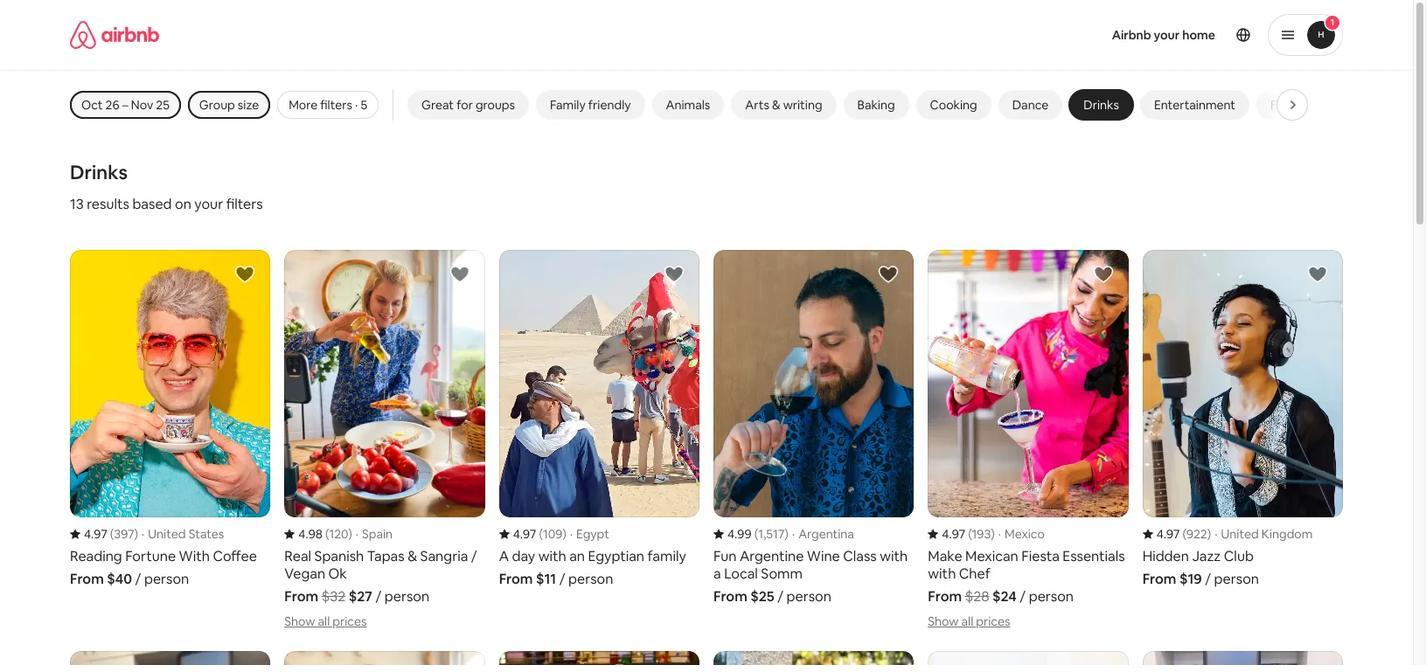 Task type: vqa. For each thing, say whether or not it's contained in the screenshot.
Location
no



Task type: describe. For each thing, give the bounding box(es) containing it.
922
[[1187, 526, 1208, 542]]

great for groups element
[[422, 97, 515, 113]]

) for from $11 / person
[[563, 526, 567, 542]]

4.99 ( 1,517 )
[[728, 526, 789, 542]]

baking element
[[858, 97, 895, 113]]

$24
[[993, 588, 1017, 606]]

animals button
[[652, 90, 724, 120]]

save this experience image inside real spanish tapas & sangria / vegan ok group
[[449, 264, 470, 285]]

egypt
[[576, 526, 609, 542]]

from $19 / person
[[1143, 570, 1259, 588]]

from $40 / person
[[70, 570, 189, 588]]

kingdom
[[1262, 526, 1313, 542]]

$25
[[751, 588, 775, 606]]

real spanish tapas & sangria / vegan ok group
[[285, 250, 485, 630]]

arts
[[745, 97, 770, 113]]

( for from $25 / person
[[755, 526, 758, 542]]

/ for from $11
[[559, 570, 565, 588]]

· for 4.98 ( 120 )
[[356, 526, 359, 542]]

1,517
[[758, 526, 785, 542]]

13 results based on your filters
[[70, 195, 263, 213]]

$28
[[965, 588, 990, 606]]

all for $28
[[962, 614, 974, 630]]

airbnb your home
[[1112, 27, 1216, 43]]

friendly
[[588, 97, 631, 113]]

· left 5
[[355, 97, 358, 113]]

· spain
[[356, 526, 393, 542]]

person for from $11 / person
[[568, 570, 613, 588]]

) for from $25 / person
[[785, 526, 789, 542]]

from for from $11 / person
[[499, 570, 533, 588]]

home
[[1183, 27, 1216, 43]]

show for $28
[[928, 614, 959, 630]]

· united kingdom
[[1215, 526, 1313, 542]]

states
[[189, 526, 224, 542]]

mexico
[[1005, 526, 1045, 542]]

person for from $40 / person
[[144, 570, 189, 588]]

show all prices button for $32
[[285, 614, 367, 630]]

a day with an egyptian family group
[[499, 250, 700, 588]]

show all prices button for $28
[[928, 614, 1011, 630]]

from $11 / person
[[499, 570, 613, 588]]

4.98 ( 120 )
[[299, 526, 352, 542]]

entertainment
[[1154, 97, 1236, 113]]

fitness button
[[1257, 90, 1324, 120]]

dance
[[1013, 97, 1049, 113]]

· egypt
[[570, 526, 609, 542]]

on
[[175, 195, 191, 213]]

4.97 ( 397 )
[[84, 526, 138, 542]]

4.98
[[299, 526, 323, 542]]

cooking button
[[916, 90, 992, 120]]

0 horizontal spatial drinks
[[70, 160, 128, 185]]

) inside "make mexican fiesta essentials with chef" group
[[991, 526, 995, 542]]

all for $32
[[318, 614, 330, 630]]

1 button
[[1268, 14, 1343, 56]]

· for 4.97 ( 193 )
[[999, 526, 1001, 542]]

animals
[[666, 97, 710, 113]]

rating 4.97 out of 5; 922 reviews image
[[1143, 526, 1212, 542]]

4.97 for from $19
[[1157, 526, 1180, 542]]

more filters · 5
[[289, 97, 367, 113]]

/ for from $25
[[778, 588, 784, 606]]

/ for from $40
[[135, 570, 141, 588]]

from $25 / person
[[714, 588, 832, 606]]

$27
[[349, 588, 373, 606]]

family friendly element
[[550, 97, 631, 113]]

animals element
[[666, 97, 710, 113]]

/ inside the from $28 $24 / person show all prices
[[1020, 588, 1026, 606]]

) for from $19 / person
[[1208, 526, 1212, 542]]

$32
[[322, 588, 346, 606]]

109
[[543, 526, 563, 542]]

save this experience image for from $25 / person
[[878, 264, 899, 285]]

airbnb
[[1112, 27, 1152, 43]]

&
[[772, 97, 781, 113]]

4.97 for from
[[942, 526, 966, 542]]

dance element
[[1013, 97, 1049, 113]]

4.97 for from $11
[[513, 526, 536, 542]]

entertainment element
[[1154, 97, 1236, 113]]

( for from $11 / person
[[539, 526, 543, 542]]

from for from $32 $27 / person show all prices
[[285, 588, 318, 606]]

results
[[87, 195, 129, 213]]

rating 4.98 out of 5; 120 reviews image
[[285, 526, 352, 542]]

person for from $25 / person
[[787, 588, 832, 606]]

more
[[289, 97, 318, 113]]

drinks button
[[1070, 90, 1133, 120]]

/ for from $19
[[1205, 570, 1211, 588]]



Task type: locate. For each thing, give the bounding box(es) containing it.
1 vertical spatial drinks
[[70, 160, 128, 185]]

· inside reading fortune with coffee "group"
[[142, 526, 145, 542]]

save this experience image for from $11 / person
[[664, 264, 685, 285]]

) for from $40 / person
[[134, 526, 138, 542]]

person right $11
[[568, 570, 613, 588]]

) inside reading fortune with coffee "group"
[[134, 526, 138, 542]]

make mexican fiesta essentials with chef group
[[928, 250, 1129, 630]]

1 all from the left
[[318, 614, 330, 630]]

1 united from the left
[[148, 526, 186, 542]]

show for $32
[[285, 614, 315, 630]]

united inside reading fortune with coffee "group"
[[148, 526, 186, 542]]

united left states
[[148, 526, 186, 542]]

person inside the from $28 $24 / person show all prices
[[1029, 588, 1074, 606]]

family friendly
[[550, 97, 631, 113]]

great
[[422, 97, 454, 113]]

4.97 ( 193 )
[[942, 526, 995, 542]]

1 horizontal spatial all
[[962, 614, 974, 630]]

0 horizontal spatial all
[[318, 614, 330, 630]]

· right 1,517
[[792, 526, 795, 542]]

5 save this experience image from the left
[[1093, 264, 1114, 285]]

1 vertical spatial your
[[194, 195, 223, 213]]

drinks up results
[[70, 160, 128, 185]]

prices down $24
[[976, 614, 1011, 630]]

save this experience image inside fun argentine wine class with a local somm group
[[878, 264, 899, 285]]

drinks down 'profile' element
[[1084, 97, 1119, 113]]

arts & writing button
[[731, 90, 837, 120]]

profile element
[[859, 0, 1343, 70]]

from inside from $32 $27 / person show all prices
[[285, 588, 318, 606]]

) inside hidden jazz club group
[[1208, 526, 1212, 542]]

1 prices from the left
[[333, 614, 367, 630]]

united inside hidden jazz club group
[[1221, 526, 1259, 542]]

( left · mexico
[[968, 526, 972, 542]]

4 4.97 from the left
[[1157, 526, 1180, 542]]

based
[[132, 195, 172, 213]]

from left $40
[[70, 570, 104, 588]]

( right "4.98" in the bottom of the page
[[325, 526, 329, 542]]

/ inside hidden jazz club group
[[1205, 570, 1211, 588]]

your
[[1154, 27, 1180, 43], [194, 195, 223, 213]]

4.97
[[84, 526, 107, 542], [942, 526, 966, 542], [513, 526, 536, 542], [1157, 526, 1180, 542]]

all down $28
[[962, 614, 974, 630]]

person right $40
[[144, 570, 189, 588]]

1 vertical spatial filters
[[226, 195, 263, 213]]

1 horizontal spatial prices
[[976, 614, 1011, 630]]

arts & writing
[[745, 97, 823, 113]]

show all prices button inside "make mexican fiesta essentials with chef" group
[[928, 614, 1011, 630]]

0 horizontal spatial your
[[194, 195, 223, 213]]

person
[[144, 570, 189, 588], [568, 570, 613, 588], [1214, 570, 1259, 588], [385, 588, 430, 606], [787, 588, 832, 606], [1029, 588, 1074, 606]]

0 horizontal spatial show
[[285, 614, 315, 630]]

/ right $19
[[1205, 570, 1211, 588]]

( right the 4.99
[[755, 526, 758, 542]]

save this experience image inside "make mexican fiesta essentials with chef" group
[[1093, 264, 1114, 285]]

· inside "make mexican fiesta essentials with chef" group
[[999, 526, 1001, 542]]

( inside real spanish tapas & sangria / vegan ok group
[[325, 526, 329, 542]]

0 vertical spatial filters
[[320, 97, 352, 113]]

· for 4.97 ( 397 )
[[142, 526, 145, 542]]

( for from $40 / person
[[110, 526, 114, 542]]

great for groups button
[[408, 90, 529, 120]]

/ inside reading fortune with coffee "group"
[[135, 570, 141, 588]]

groups
[[476, 97, 515, 113]]

save this experience image inside a day with an egyptian family group
[[664, 264, 685, 285]]

4.97 left 193 at bottom right
[[942, 526, 966, 542]]

) left · mexico
[[991, 526, 995, 542]]

$11
[[536, 570, 556, 588]]

/ right $27
[[376, 588, 382, 606]]

4.97 inside hidden jazz club group
[[1157, 526, 1180, 542]]

( inside fun argentine wine class with a local somm group
[[755, 526, 758, 542]]

fitness element
[[1271, 97, 1310, 113]]

2 prices from the left
[[976, 614, 1011, 630]]

1 ) from the left
[[134, 526, 138, 542]]

person inside fun argentine wine class with a local somm group
[[787, 588, 832, 606]]

prices for $24
[[976, 614, 1011, 630]]

4.97 for from $40
[[84, 526, 107, 542]]

) up from $19 / person
[[1208, 526, 1212, 542]]

from inside a day with an egyptian family group
[[499, 570, 533, 588]]

from for from $19 / person
[[1143, 570, 1177, 588]]

airbnb your home link
[[1102, 17, 1226, 53]]

( inside a day with an egyptian family group
[[539, 526, 543, 542]]

show all prices button
[[285, 614, 367, 630], [928, 614, 1011, 630]]

397
[[114, 526, 134, 542]]

entertainment button
[[1140, 90, 1250, 120]]

3 save this experience image from the left
[[664, 264, 685, 285]]

4.97 ( 109 )
[[513, 526, 567, 542]]

person right $19
[[1214, 570, 1259, 588]]

0 horizontal spatial show all prices button
[[285, 614, 367, 630]]

5
[[361, 97, 367, 113]]

· mexico
[[999, 526, 1045, 542]]

/
[[135, 570, 141, 588], [559, 570, 565, 588], [1205, 570, 1211, 588], [376, 588, 382, 606], [778, 588, 784, 606], [1020, 588, 1026, 606]]

3 ( from the left
[[755, 526, 758, 542]]

family
[[550, 97, 586, 113]]

show all prices button down the $32
[[285, 614, 367, 630]]

show inside the from $28 $24 / person show all prices
[[928, 614, 959, 630]]

from inside fun argentine wine class with a local somm group
[[714, 588, 748, 606]]

save this experience image for from $40 / person
[[235, 264, 256, 285]]

5 ( from the left
[[539, 526, 543, 542]]

13
[[70, 195, 84, 213]]

193
[[972, 526, 991, 542]]

prices down $27
[[333, 614, 367, 630]]

united right "922"
[[1221, 526, 1259, 542]]

save this experience image for from $19 / person
[[1308, 264, 1329, 285]]

· right 109
[[570, 526, 573, 542]]

· inside a day with an egyptian family group
[[570, 526, 573, 542]]

writing
[[783, 97, 823, 113]]

show all prices button down $28
[[928, 614, 1011, 630]]

all inside from $32 $27 / person show all prices
[[318, 614, 330, 630]]

united for from $40 / person
[[148, 526, 186, 542]]

4.97 left 109
[[513, 526, 536, 542]]

filters
[[320, 97, 352, 113], [226, 195, 263, 213]]

1
[[1331, 17, 1335, 28]]

from left $11
[[499, 570, 533, 588]]

4 save this experience image from the left
[[878, 264, 899, 285]]

hidden jazz club group
[[1143, 250, 1343, 588]]

filters left 5
[[320, 97, 352, 113]]

2 united from the left
[[1221, 526, 1259, 542]]

2 ( from the left
[[325, 526, 329, 542]]

) left the · egypt
[[563, 526, 567, 542]]

person inside reading fortune with coffee "group"
[[144, 570, 189, 588]]

1 horizontal spatial show all prices button
[[928, 614, 1011, 630]]

· argentina
[[792, 526, 854, 542]]

all inside the from $28 $24 / person show all prices
[[962, 614, 974, 630]]

6 save this experience image from the left
[[1308, 264, 1329, 285]]

1 horizontal spatial filters
[[320, 97, 352, 113]]

person inside a day with an egyptian family group
[[568, 570, 613, 588]]

save this experience image
[[235, 264, 256, 285], [449, 264, 470, 285], [664, 264, 685, 285], [878, 264, 899, 285], [1093, 264, 1114, 285], [1308, 264, 1329, 285]]

fitness
[[1271, 97, 1310, 113]]

person right $24
[[1029, 588, 1074, 606]]

· inside real spanish tapas & sangria / vegan ok group
[[356, 526, 359, 542]]

rating 4.97 out of 5; 193 reviews image
[[928, 526, 995, 542]]

) up from $40 / person
[[134, 526, 138, 542]]

1 horizontal spatial drinks
[[1084, 97, 1119, 113]]

person inside from $32 $27 / person show all prices
[[385, 588, 430, 606]]

person right $27
[[385, 588, 430, 606]]

2 ) from the left
[[348, 526, 352, 542]]

2 all from the left
[[962, 614, 974, 630]]

0 vertical spatial your
[[1154, 27, 1180, 43]]

2 show from the left
[[928, 614, 959, 630]]

· right 120
[[356, 526, 359, 542]]

united for from $19 / person
[[1221, 526, 1259, 542]]

rating 4.97 out of 5; 397 reviews image
[[70, 526, 138, 542]]

all down the $32
[[318, 614, 330, 630]]

· for 4.97 ( 922 )
[[1215, 526, 1218, 542]]

show inside from $32 $27 / person show all prices
[[285, 614, 315, 630]]

1 horizontal spatial your
[[1154, 27, 1180, 43]]

reading fortune with coffee group
[[70, 250, 271, 588]]

from $32 $27 / person show all prices
[[285, 588, 430, 630]]

1 horizontal spatial show
[[928, 614, 959, 630]]

6 ) from the left
[[1208, 526, 1212, 542]]

(
[[110, 526, 114, 542], [325, 526, 329, 542], [755, 526, 758, 542], [968, 526, 972, 542], [539, 526, 543, 542], [1183, 526, 1187, 542]]

united
[[148, 526, 186, 542], [1221, 526, 1259, 542]]

1 ( from the left
[[110, 526, 114, 542]]

your right on at the left top of page
[[194, 195, 223, 213]]

/ right $40
[[135, 570, 141, 588]]

your left "home"
[[1154, 27, 1180, 43]]

) left the "· argentina"
[[785, 526, 789, 542]]

) inside fun argentine wine class with a local somm group
[[785, 526, 789, 542]]

person right $25
[[787, 588, 832, 606]]

show all prices button inside real spanish tapas & sangria / vegan ok group
[[285, 614, 367, 630]]

baking
[[858, 97, 895, 113]]

4.97 left 397
[[84, 526, 107, 542]]

from $28 $24 / person show all prices
[[928, 588, 1074, 630]]

· united states
[[142, 526, 224, 542]]

your inside 'profile' element
[[1154, 27, 1180, 43]]

6 ( from the left
[[1183, 526, 1187, 542]]

)
[[134, 526, 138, 542], [348, 526, 352, 542], [785, 526, 789, 542], [991, 526, 995, 542], [563, 526, 567, 542], [1208, 526, 1212, 542]]

rating 4.99 out of 5; 1,517 reviews image
[[714, 526, 789, 542]]

save this experience image inside reading fortune with coffee "group"
[[235, 264, 256, 285]]

from for from $40 / person
[[70, 570, 104, 588]]

person inside hidden jazz club group
[[1214, 570, 1259, 588]]

0 vertical spatial drinks
[[1084, 97, 1119, 113]]

show
[[285, 614, 315, 630], [928, 614, 959, 630]]

4.97 inside "make mexican fiesta essentials with chef" group
[[942, 526, 966, 542]]

4.97 left "922"
[[1157, 526, 1180, 542]]

1 horizontal spatial united
[[1221, 526, 1259, 542]]

baking button
[[844, 90, 909, 120]]

/ inside from $32 $27 / person show all prices
[[376, 588, 382, 606]]

( inside reading fortune with coffee "group"
[[110, 526, 114, 542]]

0 horizontal spatial united
[[148, 526, 186, 542]]

4.97 inside a day with an egyptian family group
[[513, 526, 536, 542]]

) inside real spanish tapas & sangria / vegan ok group
[[348, 526, 352, 542]]

from
[[70, 570, 104, 588], [499, 570, 533, 588], [1143, 570, 1177, 588], [285, 588, 318, 606], [714, 588, 748, 606], [928, 588, 962, 606]]

great for groups
[[422, 97, 515, 113]]

/ right $11
[[559, 570, 565, 588]]

spain
[[362, 526, 393, 542]]

/ right $25
[[778, 588, 784, 606]]

4.97 ( 922 )
[[1157, 526, 1212, 542]]

person for from $19 / person
[[1214, 570, 1259, 588]]

1 save this experience image from the left
[[235, 264, 256, 285]]

from for from $25 / person
[[714, 588, 748, 606]]

from for from $28 $24 / person show all prices
[[928, 588, 962, 606]]

· inside fun argentine wine class with a local somm group
[[792, 526, 795, 542]]

2 4.97 from the left
[[942, 526, 966, 542]]

0 horizontal spatial prices
[[333, 614, 367, 630]]

prices for $27
[[333, 614, 367, 630]]

dance button
[[999, 90, 1063, 120]]

5 ) from the left
[[563, 526, 567, 542]]

from left $19
[[1143, 570, 1177, 588]]

all
[[318, 614, 330, 630], [962, 614, 974, 630]]

4 ) from the left
[[991, 526, 995, 542]]

cooking element
[[930, 97, 978, 113]]

arts & writing element
[[745, 97, 823, 113]]

· right "922"
[[1215, 526, 1218, 542]]

( up $11
[[539, 526, 543, 542]]

from inside the from $28 $24 / person show all prices
[[928, 588, 962, 606]]

argentina
[[799, 526, 854, 542]]

prices inside the from $28 $24 / person show all prices
[[976, 614, 1011, 630]]

1 show all prices button from the left
[[285, 614, 367, 630]]

from left $28
[[928, 588, 962, 606]]

/ right $24
[[1020, 588, 1026, 606]]

4.97 inside reading fortune with coffee "group"
[[84, 526, 107, 542]]

/ inside a day with an egyptian family group
[[559, 570, 565, 588]]

$19
[[1180, 570, 1202, 588]]

· inside hidden jazz club group
[[1215, 526, 1218, 542]]

( up $40
[[110, 526, 114, 542]]

1 4.97 from the left
[[84, 526, 107, 542]]

drinks inside button
[[1084, 97, 1119, 113]]

) inside a day with an egyptian family group
[[563, 526, 567, 542]]

$40
[[107, 570, 132, 588]]

2 save this experience image from the left
[[449, 264, 470, 285]]

from left $25
[[714, 588, 748, 606]]

filters right on at the left top of page
[[226, 195, 263, 213]]

) left · spain
[[348, 526, 352, 542]]

rating 4.97 out of 5; 109 reviews image
[[499, 526, 567, 542]]

· for 4.97 ( 109 )
[[570, 526, 573, 542]]

cooking
[[930, 97, 978, 113]]

( inside hidden jazz club group
[[1183, 526, 1187, 542]]

/ inside fun argentine wine class with a local somm group
[[778, 588, 784, 606]]

· right 193 at bottom right
[[999, 526, 1001, 542]]

( inside "make mexican fiesta essentials with chef" group
[[968, 526, 972, 542]]

· right 397
[[142, 526, 145, 542]]

from inside hidden jazz club group
[[1143, 570, 1177, 588]]

0 horizontal spatial filters
[[226, 195, 263, 213]]

2 show all prices button from the left
[[928, 614, 1011, 630]]

for
[[457, 97, 473, 113]]

3 4.97 from the left
[[513, 526, 536, 542]]

120
[[329, 526, 348, 542]]

· for 4.99 ( 1,517 )
[[792, 526, 795, 542]]

3 ) from the left
[[785, 526, 789, 542]]

1 show from the left
[[285, 614, 315, 630]]

family friendly button
[[536, 90, 645, 120]]

( for from $19 / person
[[1183, 526, 1187, 542]]

drinks
[[1084, 97, 1119, 113], [70, 160, 128, 185]]

4 ( from the left
[[968, 526, 972, 542]]

save this experience image inside hidden jazz club group
[[1308, 264, 1329, 285]]

( up $19
[[1183, 526, 1187, 542]]

prices inside from $32 $27 / person show all prices
[[333, 614, 367, 630]]

prices
[[333, 614, 367, 630], [976, 614, 1011, 630]]

·
[[355, 97, 358, 113], [142, 526, 145, 542], [356, 526, 359, 542], [792, 526, 795, 542], [999, 526, 1001, 542], [570, 526, 573, 542], [1215, 526, 1218, 542]]

from inside reading fortune with coffee "group"
[[70, 570, 104, 588]]

from left the $32
[[285, 588, 318, 606]]

drinks element
[[1084, 97, 1119, 113]]

fun argentine wine class with a local somm group
[[714, 250, 914, 606]]

4.99
[[728, 526, 752, 542]]



